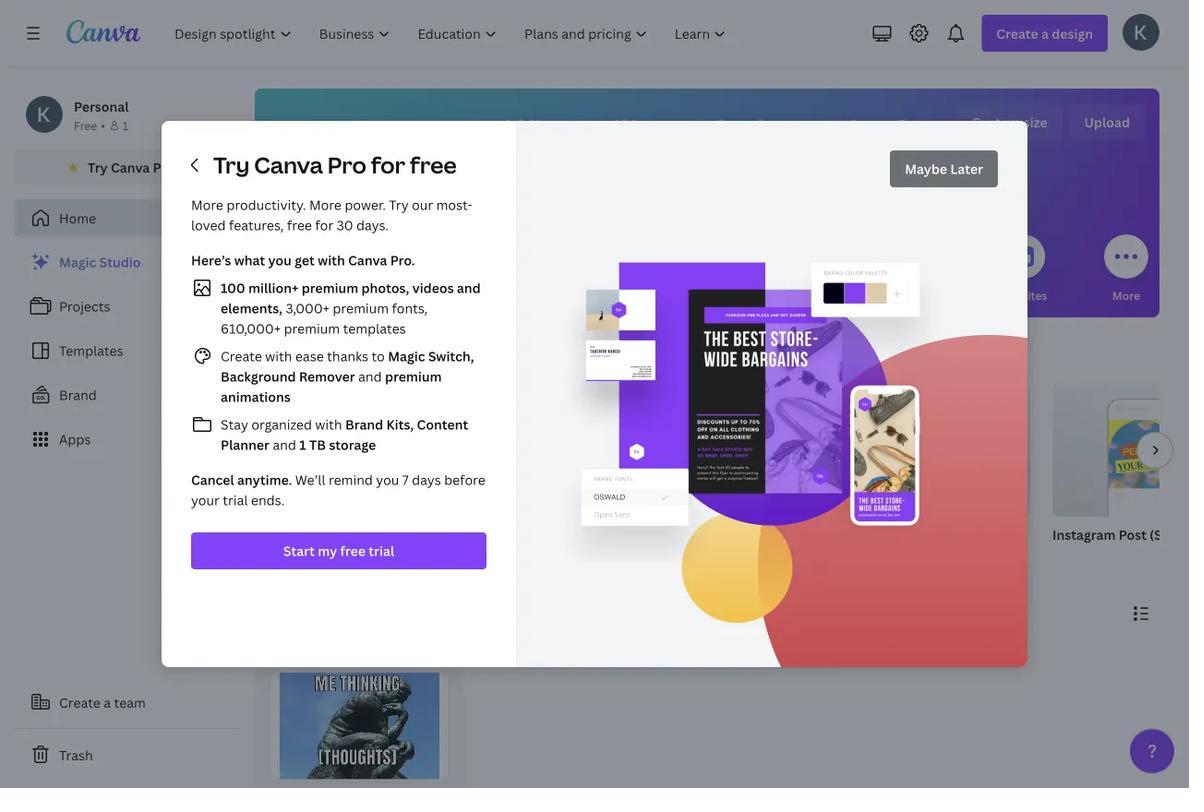 Task type: describe. For each thing, give the bounding box(es) containing it.
you for what
[[268, 252, 292, 269]]

templates
[[343, 320, 406, 338]]

try canva pro for free
[[213, 150, 457, 180]]

and for and 1 tb storage
[[273, 436, 296, 454]]

print products button
[[881, 222, 959, 318]]

planner
[[221, 436, 270, 454]]

videos
[[798, 288, 835, 303]]

docs button
[[381, 222, 425, 318]]

doc group
[[255, 384, 432, 567]]

try...
[[405, 347, 441, 369]]

top level navigation element
[[163, 15, 742, 52]]

templates link
[[15, 332, 240, 369]]

magic studio
[[59, 254, 141, 271]]

stay organized with
[[221, 416, 345, 434]]

content
[[417, 416, 468, 434]]

group for whiteboard
[[454, 384, 632, 517]]

video group
[[853, 384, 1031, 567]]

1 vertical spatial with
[[265, 348, 292, 365]]

projects link
[[15, 288, 240, 325]]

design
[[705, 110, 799, 150]]

create a team button
[[15, 684, 240, 721]]

for
[[279, 288, 297, 303]]

you for remind
[[376, 471, 399, 489]]

most-
[[436, 196, 473, 214]]

3,000+ premium fonts, 610,000+ premium templates
[[221, 300, 428, 338]]

create a team
[[59, 694, 146, 712]]

start my free trial button
[[191, 533, 487, 570]]

what will you design today?
[[506, 110, 909, 150]]

brand kits, content planner
[[221, 416, 468, 454]]

today?
[[805, 110, 909, 150]]

your
[[191, 492, 220, 509]]

video
[[853, 526, 889, 544]]

before
[[444, 471, 486, 489]]

30
[[337, 217, 353, 234]]

pro for try canva pro for free
[[328, 150, 367, 180]]

new
[[197, 256, 220, 268]]

post
[[1119, 526, 1147, 544]]

background
[[221, 368, 296, 386]]

pro.
[[390, 252, 415, 269]]

list containing magic studio
[[15, 244, 240, 458]]

2 vertical spatial with
[[315, 416, 342, 434]]

try inside the more productivity. more power. try our most- loved features, free for 30 days.
[[389, 196, 409, 214]]

stay
[[221, 416, 248, 434]]

for you button
[[277, 222, 321, 318]]

organized
[[252, 416, 312, 434]]

websites
[[999, 288, 1048, 303]]

group for video
[[853, 384, 1031, 517]]

instagram
[[1053, 526, 1116, 544]]

loved
[[191, 217, 226, 234]]

whiteboards button
[[472, 222, 541, 318]]

a
[[104, 694, 111, 712]]

start
[[283, 543, 315, 560]]

studio
[[99, 254, 141, 271]]

storage
[[329, 436, 376, 454]]

might
[[289, 347, 336, 369]]

1 group from the left
[[255, 384, 432, 517]]

maybe
[[905, 160, 948, 178]]

1 horizontal spatial more
[[309, 196, 342, 214]]

here's
[[191, 252, 231, 269]]

more for more productivity. more power. try our most- loved features, free for 30 days.
[[191, 196, 223, 214]]

will
[[590, 110, 638, 150]]

magic switch, background remover
[[221, 348, 474, 386]]

premium down "3,000+"
[[284, 320, 340, 338]]

days
[[412, 471, 441, 489]]

free
[[74, 118, 97, 133]]

premium animations
[[221, 368, 442, 406]]

power.
[[345, 196, 386, 214]]

photos,
[[362, 279, 409, 297]]

to inside list
[[372, 348, 385, 365]]

magic for studio
[[59, 254, 96, 271]]

presentations
[[572, 288, 647, 303]]

fonts,
[[392, 300, 428, 317]]

presentation
[[654, 526, 735, 544]]

products
[[910, 288, 959, 303]]

create with ease thanks to
[[221, 348, 388, 365]]

for inside the more productivity. more power. try our most- loved features, free for 30 days.
[[315, 217, 334, 234]]

thanks
[[327, 348, 369, 365]]

remind
[[329, 471, 373, 489]]

you might want to try...
[[255, 347, 441, 369]]

brand for brand
[[59, 387, 97, 404]]

whiteboard
[[454, 526, 528, 544]]

maybe later button
[[890, 151, 998, 187]]

websites button
[[999, 222, 1048, 318]]

free inside the more productivity. more power. try our most- loved features, free for 30 days.
[[287, 217, 312, 234]]

home link
[[15, 199, 240, 236]]

apps
[[59, 431, 91, 448]]

later
[[951, 160, 984, 178]]

trial inside we'll remind you 7 days before your trial ends.
[[223, 492, 248, 509]]

premium inside premium animations
[[385, 368, 442, 386]]

kits,
[[387, 416, 414, 434]]

we'll remind you 7 days before your trial ends.
[[191, 471, 486, 509]]



Task type: locate. For each thing, give the bounding box(es) containing it.
1 horizontal spatial free
[[340, 543, 366, 560]]

and
[[457, 279, 481, 297], [355, 368, 385, 386], [273, 436, 296, 454]]

0 horizontal spatial create
[[59, 694, 101, 712]]

1 horizontal spatial try
[[213, 150, 250, 180]]

pro
[[328, 150, 367, 180], [153, 158, 174, 176]]

magic
[[59, 254, 96, 271], [388, 348, 425, 365]]

you right for
[[299, 288, 319, 303]]

try left our
[[389, 196, 409, 214]]

free
[[410, 150, 457, 180], [287, 217, 312, 234], [340, 543, 366, 560]]

animations
[[221, 388, 291, 406]]

1 horizontal spatial pro
[[328, 150, 367, 180]]

create
[[221, 348, 262, 365], [59, 694, 101, 712]]

to left the try...
[[384, 347, 401, 369]]

1 horizontal spatial for
[[371, 150, 406, 180]]

premium up "3,000+"
[[302, 279, 359, 297]]

0 vertical spatial 1
[[123, 118, 129, 133]]

group
[[255, 384, 432, 517], [454, 384, 632, 517], [654, 384, 831, 517], [853, 384, 1031, 517], [1053, 384, 1190, 517]]

whiteboards
[[472, 288, 541, 303]]

0 horizontal spatial brand
[[59, 387, 97, 404]]

trial inside button
[[369, 543, 395, 560]]

social media button
[[679, 222, 747, 318]]

whiteboard group
[[454, 384, 632, 567]]

million+
[[248, 279, 299, 297]]

try up productivity.
[[213, 150, 250, 180]]

brand up storage at the left of page
[[345, 416, 383, 434]]

print products
[[881, 288, 959, 303]]

2 horizontal spatial more
[[1113, 288, 1141, 303]]

1 horizontal spatial 1
[[299, 436, 306, 454]]

to down templates
[[372, 348, 385, 365]]

1 vertical spatial and
[[355, 368, 385, 386]]

ease
[[295, 348, 324, 365]]

0 horizontal spatial try
[[88, 158, 108, 176]]

get
[[295, 252, 315, 269]]

brand inside the brand kits, content planner
[[345, 416, 383, 434]]

with
[[318, 252, 345, 269], [265, 348, 292, 365], [315, 416, 342, 434]]

create up background
[[221, 348, 262, 365]]

magic for switch,
[[388, 348, 425, 365]]

1 vertical spatial free
[[287, 217, 312, 234]]

pro for try canva pro
[[153, 158, 174, 176]]

and down thanks
[[355, 368, 385, 386]]

0 horizontal spatial trial
[[223, 492, 248, 509]]

more for more
[[1113, 288, 1141, 303]]

magic left studio
[[59, 254, 96, 271]]

0 vertical spatial and
[[457, 279, 481, 297]]

1 inside list
[[299, 436, 306, 454]]

canva up home link
[[111, 158, 150, 176]]

what
[[234, 252, 265, 269]]

group for instagram post (squar
[[1053, 384, 1190, 517]]

more button
[[1105, 222, 1149, 318]]

and right videos
[[457, 279, 481, 297]]

pro up power.
[[328, 150, 367, 180]]

canva for try canva pro
[[111, 158, 150, 176]]

here's what you get with canva pro.
[[191, 252, 415, 269]]

apps link
[[15, 421, 240, 458]]

more productivity. more power. try our most- loved features, free for 30 days.
[[191, 196, 473, 234]]

with up background
[[265, 348, 292, 365]]

0 horizontal spatial 1
[[123, 118, 129, 133]]

2 vertical spatial and
[[273, 436, 296, 454]]

trial right my
[[369, 543, 395, 560]]

with right 'get'
[[318, 252, 345, 269]]

create for create a team
[[59, 694, 101, 712]]

list
[[15, 244, 240, 458], [191, 277, 487, 455]]

canva up productivity.
[[254, 150, 323, 180]]

you right will
[[644, 110, 699, 150]]

for you
[[279, 288, 319, 303]]

try inside button
[[88, 158, 108, 176]]

0 horizontal spatial and
[[273, 436, 296, 454]]

•
[[101, 118, 105, 133]]

1 horizontal spatial and
[[355, 368, 385, 386]]

2 group from the left
[[454, 384, 632, 517]]

free •
[[74, 118, 105, 133]]

0 vertical spatial with
[[318, 252, 345, 269]]

anytime.
[[237, 471, 292, 489]]

create left a
[[59, 694, 101, 712]]

2 horizontal spatial canva
[[348, 252, 387, 269]]

0 vertical spatial create
[[221, 348, 262, 365]]

magic down templates
[[388, 348, 425, 365]]

1 horizontal spatial canva
[[254, 150, 323, 180]]

2 horizontal spatial try
[[389, 196, 409, 214]]

0 vertical spatial trial
[[223, 492, 248, 509]]

pro up home link
[[153, 158, 174, 176]]

premium inside 100 million+ premium photos, videos and elements,
[[302, 279, 359, 297]]

and 1 tb storage
[[270, 436, 376, 454]]

with up and 1 tb storage in the left of the page
[[315, 416, 342, 434]]

you inside we'll remind you 7 days before your trial ends.
[[376, 471, 399, 489]]

you inside button
[[299, 288, 319, 303]]

brand for brand kits, content planner
[[345, 416, 383, 434]]

None search field
[[430, 172, 985, 209]]

1 vertical spatial trial
[[369, 543, 395, 560]]

2 vertical spatial free
[[340, 543, 366, 560]]

for left 30
[[315, 217, 334, 234]]

0 vertical spatial for
[[371, 150, 406, 180]]

you left 7 on the left of the page
[[376, 471, 399, 489]]

my
[[318, 543, 337, 560]]

you
[[644, 110, 699, 150], [268, 252, 292, 269], [299, 288, 319, 303], [376, 471, 399, 489]]

610,000+
[[221, 320, 281, 338]]

personal
[[74, 97, 129, 115]]

tb
[[309, 436, 326, 454]]

try canva pro button
[[15, 150, 240, 185]]

videos
[[412, 279, 454, 297]]

doc
[[255, 526, 280, 544]]

4 group from the left
[[853, 384, 1031, 517]]

1 vertical spatial create
[[59, 694, 101, 712]]

100
[[221, 279, 245, 297]]

free up our
[[410, 150, 457, 180]]

1 horizontal spatial trial
[[369, 543, 395, 560]]

3 group from the left
[[654, 384, 831, 517]]

and for and
[[355, 368, 385, 386]]

canva up "photos,"
[[348, 252, 387, 269]]

create for create with ease thanks to
[[221, 348, 262, 365]]

7
[[402, 471, 409, 489]]

trash link
[[15, 737, 240, 774]]

(squar
[[1150, 526, 1190, 544]]

free inside button
[[340, 543, 366, 560]]

switch,
[[428, 348, 474, 365]]

0 vertical spatial free
[[410, 150, 457, 180]]

0 horizontal spatial magic
[[59, 254, 96, 271]]

1 vertical spatial for
[[315, 217, 334, 234]]

100 million+ premium photos, videos and elements,
[[221, 279, 481, 317]]

1 horizontal spatial create
[[221, 348, 262, 365]]

presentation (16:9) group
[[654, 384, 831, 567]]

we'll
[[295, 471, 326, 489]]

and inside 100 million+ premium photos, videos and elements,
[[457, 279, 481, 297]]

brand
[[59, 387, 97, 404], [345, 416, 383, 434]]

start my free trial
[[283, 543, 395, 560]]

more inside button
[[1113, 288, 1141, 303]]

and down stay organized with
[[273, 436, 296, 454]]

0 vertical spatial brand
[[59, 387, 97, 404]]

2 horizontal spatial and
[[457, 279, 481, 297]]

instagram post (squar
[[1053, 526, 1190, 544]]

create inside list
[[221, 348, 262, 365]]

premium down switch,
[[385, 368, 442, 386]]

you left 'get'
[[268, 252, 292, 269]]

for up power.
[[371, 150, 406, 180]]

projects
[[59, 298, 110, 315]]

1 vertical spatial brand
[[345, 416, 383, 434]]

free up here's what you get with canva pro.
[[287, 217, 312, 234]]

try down •
[[88, 158, 108, 176]]

cancel
[[191, 471, 234, 489]]

canva for try canva pro for free
[[254, 150, 323, 180]]

1 left tb
[[299, 436, 306, 454]]

1 horizontal spatial brand
[[345, 416, 383, 434]]

try canva pro
[[88, 158, 174, 176]]

0 horizontal spatial pro
[[153, 158, 174, 176]]

1 right •
[[123, 118, 129, 133]]

premium up templates
[[333, 300, 389, 317]]

for
[[371, 150, 406, 180], [315, 217, 334, 234]]

social
[[679, 288, 711, 303]]

brand up 'apps'
[[59, 387, 97, 404]]

you
[[255, 347, 285, 369]]

0 horizontal spatial canva
[[111, 158, 150, 176]]

magic inside magic switch, background remover
[[388, 348, 425, 365]]

try for try canva pro for free
[[213, 150, 250, 180]]

3,000+
[[286, 300, 330, 317]]

1 vertical spatial magic
[[388, 348, 425, 365]]

0 horizontal spatial more
[[191, 196, 223, 214]]

maybe later
[[905, 160, 984, 178]]

group for presentation (16:9)
[[654, 384, 831, 517]]

team
[[114, 694, 146, 712]]

days.
[[356, 217, 389, 234]]

trial down cancel anytime.
[[223, 492, 248, 509]]

trash
[[59, 747, 93, 764]]

remover
[[299, 368, 355, 386]]

print
[[881, 288, 907, 303]]

0 horizontal spatial free
[[287, 217, 312, 234]]

try for try canva pro
[[88, 158, 108, 176]]

pro inside try canva pro button
[[153, 158, 174, 176]]

ends.
[[251, 492, 285, 509]]

instagram post (square) group
[[1053, 384, 1190, 567]]

1 horizontal spatial magic
[[388, 348, 425, 365]]

canva inside button
[[111, 158, 150, 176]]

free right my
[[340, 543, 366, 560]]

2 horizontal spatial free
[[410, 150, 457, 180]]

presentations button
[[572, 222, 647, 318]]

brand link
[[15, 377, 240, 414]]

0 horizontal spatial for
[[315, 217, 334, 234]]

1 vertical spatial 1
[[299, 436, 306, 454]]

features,
[[229, 217, 284, 234]]

try
[[213, 150, 250, 180], [88, 158, 108, 176], [389, 196, 409, 214]]

create inside button
[[59, 694, 101, 712]]

more
[[191, 196, 223, 214], [309, 196, 342, 214], [1113, 288, 1141, 303]]

5 group from the left
[[1053, 384, 1190, 517]]

(16:9)
[[738, 526, 774, 544]]

0 vertical spatial magic
[[59, 254, 96, 271]]

premium
[[302, 279, 359, 297], [333, 300, 389, 317], [284, 320, 340, 338], [385, 368, 442, 386]]

list containing 100 million+ premium photos, videos and elements,
[[191, 277, 487, 455]]

presentation (16:9)
[[654, 526, 774, 544]]

our
[[412, 196, 433, 214]]

you for will
[[644, 110, 699, 150]]



Task type: vqa. For each thing, say whether or not it's contained in the screenshot.
Search search box at the top
no



